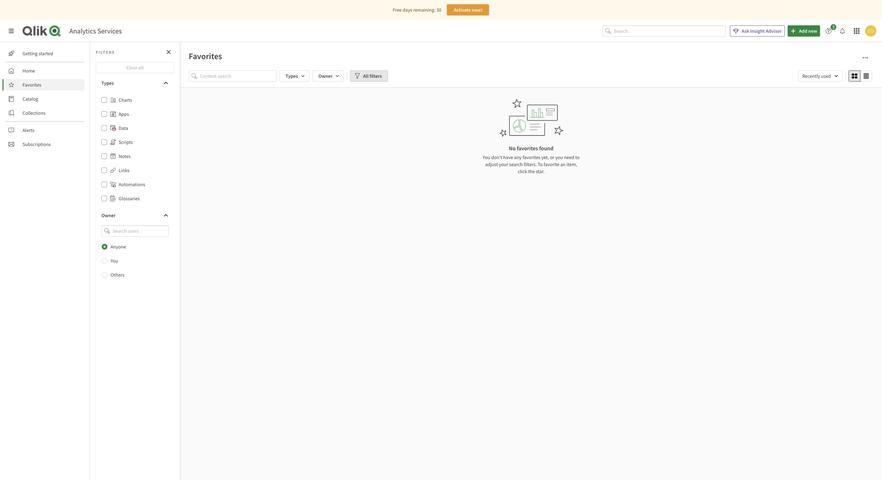 Task type: locate. For each thing, give the bounding box(es) containing it.
favorites
[[517, 145, 538, 152], [523, 154, 541, 161]]

need
[[564, 154, 575, 161]]

types for 'types' 'dropdown button' corresponding to owner dropdown button to the left
[[101, 80, 114, 86]]

found
[[540, 145, 554, 152]]

recently used
[[803, 73, 832, 79]]

1 horizontal spatial owner button
[[313, 70, 344, 82]]

1 vertical spatial types
[[101, 80, 114, 86]]

0 vertical spatial owner
[[319, 73, 333, 79]]

free
[[393, 7, 402, 13]]

favorites up 'filters.'
[[523, 154, 541, 161]]

0 horizontal spatial favorites
[[23, 82, 41, 88]]

catalog
[[23, 96, 38, 102]]

used
[[822, 73, 832, 79]]

filters
[[370, 73, 382, 79]]

1 vertical spatial owner button
[[96, 210, 174, 221]]

types button for owner dropdown button to the left
[[96, 78, 174, 89]]

services
[[97, 26, 122, 35]]

navigation pane element
[[0, 45, 90, 153]]

1 vertical spatial favorites
[[23, 82, 41, 88]]

favorites
[[189, 51, 222, 62], [23, 82, 41, 88]]

switch view group
[[849, 70, 873, 82]]

None field
[[96, 226, 174, 237]]

Search text field
[[614, 25, 726, 37]]

1 vertical spatial owner
[[101, 212, 116, 219]]

1 vertical spatial you
[[111, 258, 118, 264]]

ask
[[742, 28, 750, 34]]

owner button
[[313, 70, 344, 82], [96, 210, 174, 221]]

scripts
[[119, 139, 133, 146]]

any
[[515, 154, 522, 161]]

0 horizontal spatial you
[[111, 258, 118, 264]]

charts
[[119, 97, 132, 103]]

1 horizontal spatial types button
[[280, 70, 310, 82]]

Recently used field
[[798, 70, 843, 82]]

the
[[529, 168, 535, 175]]

1 horizontal spatial favorites
[[189, 51, 222, 62]]

owner
[[319, 73, 333, 79], [101, 212, 116, 219]]

30
[[437, 7, 442, 13]]

types inside filters region
[[286, 73, 298, 79]]

1 horizontal spatial you
[[483, 154, 491, 161]]

types button inside filters region
[[280, 70, 310, 82]]

christina overa image
[[866, 25, 877, 37]]

an
[[561, 161, 566, 168]]

more actions image
[[863, 55, 869, 61]]

owner inside filters region
[[319, 73, 333, 79]]

your
[[499, 161, 509, 168]]

favorites inside navigation pane element
[[23, 82, 41, 88]]

click
[[518, 168, 528, 175]]

recently
[[803, 73, 821, 79]]

glossaries
[[119, 196, 140, 202]]

you up the others
[[111, 258, 118, 264]]

star.
[[536, 168, 545, 175]]

0 vertical spatial you
[[483, 154, 491, 161]]

activate now!
[[454, 7, 483, 13]]

you up adjust
[[483, 154, 491, 161]]

no
[[509, 145, 516, 152]]

to
[[538, 161, 543, 168]]

don't
[[492, 154, 503, 161]]

types button
[[280, 70, 310, 82], [96, 78, 174, 89]]

anyone
[[111, 244, 126, 250]]

1 horizontal spatial types
[[286, 73, 298, 79]]

activate
[[454, 7, 471, 13]]

notes
[[119, 153, 131, 160]]

0 vertical spatial types
[[286, 73, 298, 79]]

0 horizontal spatial owner
[[101, 212, 116, 219]]

getting
[[23, 50, 38, 57]]

adjust
[[486, 161, 498, 168]]

all
[[363, 73, 369, 79]]

filters region
[[189, 69, 874, 83]]

1 horizontal spatial owner
[[319, 73, 333, 79]]

new
[[809, 28, 818, 34]]

0 horizontal spatial types
[[101, 80, 114, 86]]

analytics services element
[[69, 26, 122, 35]]

types
[[286, 73, 298, 79], [101, 80, 114, 86]]

you
[[483, 154, 491, 161], [111, 258, 118, 264]]

ask insight advisor
[[742, 28, 782, 34]]

favorites up "any"
[[517, 145, 538, 152]]

favorite
[[544, 161, 560, 168]]

0 horizontal spatial types button
[[96, 78, 174, 89]]



Task type: vqa. For each thing, say whether or not it's contained in the screenshot.
the left on
no



Task type: describe. For each thing, give the bounding box(es) containing it.
Search users text field
[[111, 226, 160, 237]]

catalog link
[[6, 93, 85, 105]]

add new button
[[788, 25, 821, 37]]

0 vertical spatial favorites
[[517, 145, 538, 152]]

add
[[800, 28, 808, 34]]

add new
[[800, 28, 818, 34]]

analytics
[[69, 26, 96, 35]]

0 vertical spatial favorites
[[189, 51, 222, 62]]

activate now! link
[[447, 4, 490, 16]]

getting started link
[[6, 48, 85, 59]]

have
[[504, 154, 514, 161]]

started
[[39, 50, 53, 57]]

days
[[403, 7, 413, 13]]

3
[[833, 24, 835, 30]]

you inside no favorites found you don't have any favorites yet, or you need to adjust your search filters. to favorite an item, click the star.
[[483, 154, 491, 161]]

types for 'types' 'dropdown button' within filters region
[[286, 73, 298, 79]]

ask insight advisor button
[[731, 25, 786, 37]]

filters
[[96, 50, 115, 55]]

links
[[119, 167, 130, 174]]

getting started
[[23, 50, 53, 57]]

home link
[[6, 65, 85, 76]]

home
[[23, 68, 35, 74]]

analytics services
[[69, 26, 122, 35]]

to
[[576, 154, 580, 161]]

close sidebar menu image
[[8, 28, 14, 34]]

no favorites found you don't have any favorites yet, or you need to adjust your search filters. to favorite an item, click the star.
[[483, 145, 580, 175]]

free days remaining: 30
[[393, 7, 442, 13]]

1 vertical spatial favorites
[[523, 154, 541, 161]]

now!
[[472, 7, 483, 13]]

filters.
[[524, 161, 537, 168]]

0 horizontal spatial owner button
[[96, 210, 174, 221]]

favorites link
[[6, 79, 85, 91]]

others
[[111, 272, 124, 278]]

you
[[556, 154, 563, 161]]

or
[[550, 154, 555, 161]]

searchbar element
[[603, 25, 726, 37]]

collections
[[23, 110, 46, 116]]

yet,
[[542, 154, 549, 161]]

owner option group
[[96, 240, 174, 282]]

all filters
[[363, 73, 382, 79]]

search
[[510, 161, 523, 168]]

alerts link
[[6, 125, 85, 136]]

automations
[[119, 181, 145, 188]]

insight
[[751, 28, 765, 34]]

all filters button
[[350, 70, 388, 82]]

3 button
[[824, 24, 839, 37]]

Content search text field
[[200, 70, 277, 82]]

subscriptions link
[[6, 139, 85, 150]]

alerts
[[23, 127, 34, 134]]

item,
[[567, 161, 578, 168]]

0 vertical spatial owner button
[[313, 70, 344, 82]]

data
[[119, 125, 128, 131]]

you inside owner "option group"
[[111, 258, 118, 264]]

remaining:
[[414, 7, 436, 13]]

collections link
[[6, 107, 85, 119]]

apps
[[119, 111, 129, 117]]

types button for top owner dropdown button
[[280, 70, 310, 82]]

advisor
[[766, 28, 782, 34]]

subscriptions
[[23, 141, 51, 148]]



